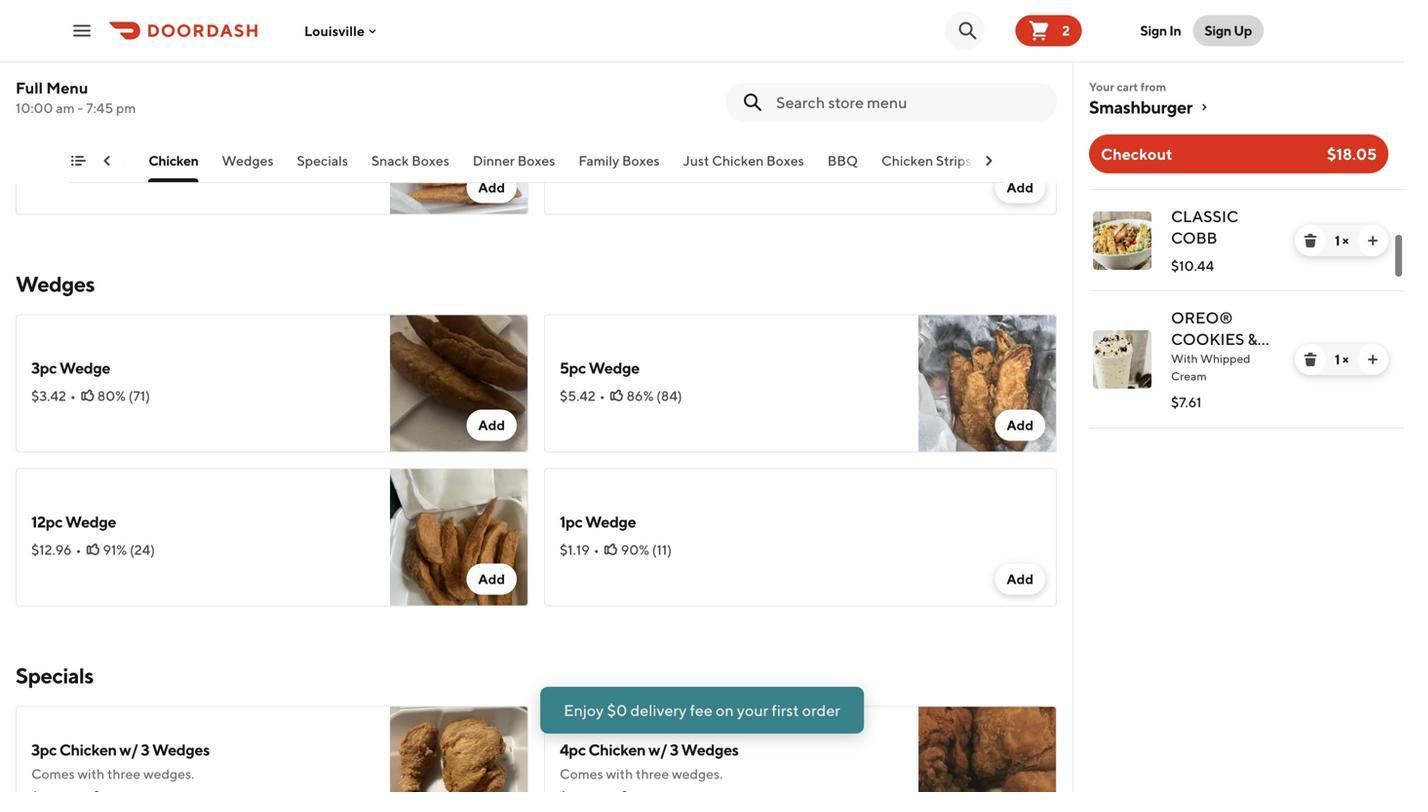 Task type: describe. For each thing, give the bounding box(es) containing it.
w/ for 3pc
[[119, 741, 138, 760]]

first
[[772, 702, 799, 720]]

4pc chicken w/ 3 wedges image
[[919, 707, 1057, 793]]

$7.61
[[1171, 394, 1202, 411]]

smashburger link
[[1089, 96, 1389, 119]]

• for 3pc wedge
[[70, 388, 76, 404]]

just
[[683, 153, 709, 169]]

three for 3pc
[[107, 766, 141, 783]]

louisville button
[[304, 23, 380, 39]]

$18.05
[[1327, 145, 1377, 163]]

chicken for 3pc
[[59, 741, 117, 760]]

cream
[[1171, 352, 1230, 370]]

• left wings
[[71, 150, 76, 166]]

dinner boxes
[[473, 153, 555, 169]]

add one to cart image
[[1365, 233, 1381, 249]]

enjoy
[[564, 702, 604, 720]]

$10.44
[[1171, 258, 1214, 274]]

1 vertical spatial specials
[[16, 664, 93, 689]]

chicken for just
[[712, 153, 764, 169]]

family boxes
[[579, 153, 660, 169]]

view menu
[[675, 752, 757, 771]]

comes for 3pc
[[31, 766, 75, 783]]

up
[[1234, 22, 1252, 39]]

sign up
[[1205, 22, 1252, 39]]

2 button
[[1015, 15, 1082, 46]]

wedges inside 3pc chicken w/ 3 wedges comes with three wedges.
[[152, 741, 210, 760]]

Item Search search field
[[776, 92, 1042, 113]]

cobb
[[1171, 229, 1218, 247]]

comes for 4pc
[[560, 766, 603, 783]]

sign for sign up
[[1205, 22, 1231, 39]]

scroll menu navigation left image
[[99, 153, 115, 169]]

sign up link
[[1193, 15, 1264, 46]]

1 × for oreo® cookies & cream shake
[[1335, 352, 1349, 368]]

with whipped cream
[[1171, 352, 1251, 383]]

boxes for dinner boxes
[[518, 153, 555, 169]]

wedge for 1pc wedge
[[585, 513, 636, 531]]

87% (8)
[[98, 150, 144, 166]]

shake
[[1171, 373, 1225, 392]]

wings button
[[85, 151, 125, 182]]

wedges button
[[222, 151, 274, 182]]

chicken strips
[[882, 153, 972, 169]]

1 × for classic cobb
[[1335, 233, 1349, 249]]

in
[[1169, 22, 1181, 39]]

breast image
[[390, 77, 529, 215]]

with
[[1171, 352, 1198, 366]]

view menu button
[[636, 742, 768, 781]]

wedges. for 4pc chicken w/ 3 wedges
[[672, 766, 723, 783]]

5pc wedge image
[[919, 314, 1057, 453]]

family boxes button
[[579, 151, 660, 182]]

86%
[[627, 388, 654, 404]]

3pc wedge image
[[390, 314, 529, 453]]

fee
[[690, 702, 713, 720]]

5pc
[[560, 359, 586, 377]]

2
[[1062, 22, 1070, 39]]

× for classic cobb
[[1342, 233, 1349, 249]]

wedge for 12pc wedge
[[65, 513, 116, 531]]

12pc wedge
[[31, 513, 116, 531]]

your cart from
[[1089, 80, 1166, 94]]

list containing classic cobb
[[1074, 189, 1404, 429]]

whipped
[[1200, 352, 1251, 366]]

smashburger
[[1089, 97, 1193, 118]]

bbq
[[828, 153, 858, 169]]

sign in link
[[1129, 11, 1193, 50]]

bbq button
[[828, 151, 858, 182]]

1pc
[[560, 513, 582, 531]]

just chicken boxes
[[683, 153, 804, 169]]

1 for classic cobb
[[1335, 233, 1340, 249]]

$3.42 •
[[31, 388, 76, 404]]

delivery
[[630, 702, 687, 720]]

family
[[579, 153, 619, 169]]

$12.96
[[31, 542, 72, 558]]

5pc wedge
[[560, 359, 639, 377]]

91% (24)
[[103, 542, 155, 558]]

80% (71)
[[97, 388, 150, 404]]

80%
[[97, 388, 126, 404]]

3 for 4pc chicken w/ 3 wedges
[[670, 741, 678, 760]]

&
[[1248, 330, 1258, 349]]

three for 4pc
[[636, 766, 669, 783]]

wings
[[85, 153, 125, 169]]

90%
[[621, 542, 649, 558]]

87%
[[98, 150, 124, 166]]

open menu image
[[70, 19, 94, 42]]

3 for 3pc chicken w/ 3 wedges
[[141, 741, 149, 760]]

3pc chicken w/ 3 wedges image
[[390, 707, 529, 793]]

wedges inside 4pc chicken w/ 3 wedges comes with three wedges.
[[681, 741, 739, 760]]

12pc
[[31, 513, 63, 531]]

boxes for snack boxes
[[412, 153, 449, 169]]

chicken strips button
[[882, 151, 972, 182]]

sign for sign in
[[1140, 22, 1167, 39]]

am
[[56, 100, 75, 116]]

just chicken boxes button
[[683, 151, 804, 182]]



Task type: vqa. For each thing, say whether or not it's contained in the screenshot.
COOKIES
yes



Task type: locate. For each thing, give the bounding box(es) containing it.
1 ×
[[1335, 233, 1349, 249], [1335, 352, 1349, 368]]

order
[[802, 702, 840, 720]]

menu
[[46, 79, 88, 97], [715, 752, 757, 771]]

remove item from cart image for classic cobb
[[1303, 233, 1318, 249]]

menu right view at the bottom of the page
[[715, 752, 757, 771]]

$5.42 •
[[560, 388, 605, 404]]

oreo® cookies & cream shake
[[1171, 309, 1258, 392]]

0 horizontal spatial 3
[[141, 741, 149, 760]]

boxes left $4.79
[[518, 153, 555, 169]]

(24)
[[130, 542, 155, 558]]

(71)
[[128, 388, 150, 404]]

1 × left add one to cart icon
[[1335, 233, 1349, 249]]

sign inside sign up link
[[1205, 22, 1231, 39]]

2 three from the left
[[636, 766, 669, 783]]

dinner
[[473, 153, 515, 169]]

1 horizontal spatial three
[[636, 766, 669, 783]]

2 comes from the left
[[560, 766, 603, 783]]

•
[[71, 150, 76, 166], [70, 388, 76, 404], [599, 388, 605, 404], [76, 542, 81, 558], [594, 542, 599, 558]]

2 1 from the top
[[1335, 352, 1340, 368]]

1 comes from the left
[[31, 766, 75, 783]]

remove item from cart image left add one to cart image
[[1303, 352, 1318, 368]]

full
[[16, 79, 43, 97]]

• for 1pc wedge
[[594, 542, 599, 558]]

add
[[1007, 25, 1034, 41], [478, 179, 505, 196], [1007, 179, 1034, 196], [478, 417, 505, 433], [1007, 417, 1034, 433], [478, 571, 505, 588], [1007, 571, 1034, 588]]

1 1 from the top
[[1335, 233, 1340, 249]]

$5.42
[[560, 388, 596, 404]]

pm
[[116, 100, 136, 116]]

1 vertical spatial ×
[[1342, 352, 1349, 368]]

2 remove item from cart image from the top
[[1303, 352, 1318, 368]]

wedge up 80%
[[59, 359, 110, 377]]

add button
[[995, 18, 1045, 49], [467, 172, 517, 203], [995, 172, 1045, 203], [467, 410, 517, 441], [995, 410, 1045, 441], [467, 564, 517, 595], [995, 564, 1045, 595]]

with inside 3pc chicken w/ 3 wedges comes with three wedges.
[[78, 766, 105, 783]]

3pc
[[31, 359, 57, 377], [31, 741, 57, 760]]

4 boxes from the left
[[766, 153, 804, 169]]

1 wedges. from the left
[[143, 766, 194, 783]]

3pc for 3pc wedge
[[31, 359, 57, 377]]

• right $1.19
[[594, 542, 599, 558]]

0 vertical spatial remove item from cart image
[[1303, 233, 1318, 249]]

$1.19 •
[[560, 542, 599, 558]]

1 horizontal spatial specials
[[297, 153, 348, 169]]

specials button
[[297, 151, 348, 182]]

checkout
[[1101, 145, 1173, 163]]

3pc wedge
[[31, 359, 110, 377]]

wedge
[[59, 359, 110, 377], [589, 359, 639, 377], [65, 513, 116, 531], [585, 513, 636, 531]]

× left add one to cart image
[[1342, 352, 1349, 368]]

0 horizontal spatial menu
[[46, 79, 88, 97]]

w/ inside 4pc chicken w/ 3 wedges comes with three wedges.
[[648, 741, 667, 760]]

cookies
[[1171, 330, 1245, 349]]

-
[[77, 100, 83, 116]]

boxes right snack
[[412, 153, 449, 169]]

2 with from the left
[[606, 766, 633, 783]]

1 w/ from the left
[[119, 741, 138, 760]]

0 vertical spatial 1
[[1335, 233, 1340, 249]]

× for oreo® cookies & cream shake
[[1342, 352, 1349, 368]]

with
[[78, 766, 105, 783], [606, 766, 633, 783]]

wedges. inside 3pc chicken w/ 3 wedges comes with three wedges.
[[143, 766, 194, 783]]

classic
[[1171, 207, 1239, 226]]

(11)
[[652, 542, 672, 558]]

3 inside 4pc chicken w/ 3 wedges comes with three wedges.
[[670, 741, 678, 760]]

(8)
[[126, 150, 144, 166]]

12pc wedge image
[[390, 469, 529, 607]]

chicken inside 3pc chicken w/ 3 wedges comes with three wedges.
[[59, 741, 117, 760]]

1 for oreo® cookies & cream shake
[[1335, 352, 1340, 368]]

sign in
[[1140, 22, 1181, 39]]

menu for view
[[715, 752, 757, 771]]

0 vertical spatial ×
[[1342, 233, 1349, 249]]

2 wedges. from the left
[[672, 766, 723, 783]]

$1.19
[[560, 542, 590, 558]]

1 vertical spatial 1 ×
[[1335, 352, 1349, 368]]

oreo® cookies & cream shake image
[[1093, 331, 1152, 389]]

1 × from the top
[[1342, 233, 1349, 249]]

sign
[[1140, 22, 1167, 39], [1205, 22, 1231, 39]]

show menu categories image
[[70, 153, 86, 169]]

dinner boxes button
[[473, 151, 555, 182]]

2 × from the top
[[1342, 352, 1349, 368]]

1 1 × from the top
[[1335, 233, 1349, 249]]

specials
[[297, 153, 348, 169], [16, 664, 93, 689]]

remove item from cart image for oreo® cookies & cream shake
[[1303, 352, 1318, 368]]

full menu 10:00 am - 7:45 pm
[[16, 79, 136, 116]]

three inside 3pc chicken w/ 3 wedges comes with three wedges.
[[107, 766, 141, 783]]

wedge up 90%
[[585, 513, 636, 531]]

wedge up 86%
[[589, 359, 639, 377]]

add one to cart image
[[1365, 352, 1381, 368]]

1 three from the left
[[107, 766, 141, 783]]

2 3pc from the top
[[31, 741, 57, 760]]

list
[[1074, 189, 1404, 429]]

1 vertical spatial menu
[[715, 752, 757, 771]]

1 × left add one to cart image
[[1335, 352, 1349, 368]]

3pc inside 3pc chicken w/ 3 wedges comes with three wedges.
[[31, 741, 57, 760]]

1 horizontal spatial comes
[[560, 766, 603, 783]]

2 sign from the left
[[1205, 22, 1231, 39]]

snack
[[371, 153, 409, 169]]

0 vertical spatial specials
[[297, 153, 348, 169]]

1 horizontal spatial wedges.
[[672, 766, 723, 783]]

• for 5pc wedge
[[599, 388, 605, 404]]

1 remove item from cart image from the top
[[1303, 233, 1318, 249]]

1 horizontal spatial with
[[606, 766, 633, 783]]

comes inside 3pc chicken w/ 3 wedges comes with three wedges.
[[31, 766, 75, 783]]

remove item from cart image
[[1303, 233, 1318, 249], [1303, 352, 1318, 368]]

wedge for 3pc wedge
[[59, 359, 110, 377]]

×
[[1342, 233, 1349, 249], [1342, 352, 1349, 368]]

enjoy $0 delivery fee on your first order
[[564, 702, 840, 720]]

sign inside 'link'
[[1140, 22, 1167, 39]]

three
[[107, 766, 141, 783], [636, 766, 669, 783]]

1
[[1335, 233, 1340, 249], [1335, 352, 1340, 368]]

1 sign from the left
[[1140, 22, 1167, 39]]

boxes right family
[[622, 153, 660, 169]]

sign left "up"
[[1205, 22, 1231, 39]]

with inside 4pc chicken w/ 3 wedges comes with three wedges.
[[606, 766, 633, 783]]

1 left add one to cart image
[[1335, 352, 1340, 368]]

view
[[675, 752, 711, 771]]

0 horizontal spatial three
[[107, 766, 141, 783]]

wedges.
[[143, 766, 194, 783], [672, 766, 723, 783]]

0 vertical spatial menu
[[46, 79, 88, 97]]

boxes for family boxes
[[622, 153, 660, 169]]

1 horizontal spatial sign
[[1205, 22, 1231, 39]]

wedges. for 3pc chicken w/ 3 wedges
[[143, 766, 194, 783]]

7:45
[[86, 100, 113, 116]]

1 horizontal spatial menu
[[715, 752, 757, 771]]

with for 4pc
[[606, 766, 633, 783]]

3 inside 3pc chicken w/ 3 wedges comes with three wedges.
[[141, 741, 149, 760]]

3pc chicken w/ 3 wedges comes with three wedges.
[[31, 741, 210, 783]]

0 vertical spatial 3pc
[[31, 359, 57, 377]]

remove item from cart image left add one to cart icon
[[1303, 233, 1318, 249]]

boxes left bbq
[[766, 153, 804, 169]]

2 boxes from the left
[[518, 153, 555, 169]]

3
[[141, 741, 149, 760], [670, 741, 678, 760]]

0 horizontal spatial sign
[[1140, 22, 1167, 39]]

4pc
[[560, 741, 586, 760]]

scroll menu navigation right image
[[981, 153, 997, 169]]

chicken inside 4pc chicken w/ 3 wedges comes with three wedges.
[[588, 741, 646, 760]]

wedges. inside 4pc chicken w/ 3 wedges comes with three wedges.
[[672, 766, 723, 783]]

1 boxes from the left
[[412, 153, 449, 169]]

snack boxes
[[371, 153, 449, 169]]

2 w/ from the left
[[648, 741, 667, 760]]

$12.96 •
[[31, 542, 81, 558]]

10:00
[[16, 100, 53, 116]]

comes inside 4pc chicken w/ 3 wedges comes with three wedges.
[[560, 766, 603, 783]]

1 vertical spatial remove item from cart image
[[1303, 352, 1318, 368]]

chicken for 4pc
[[588, 741, 646, 760]]

1 3pc from the top
[[31, 359, 57, 377]]

1 with from the left
[[78, 766, 105, 783]]

three inside 4pc chicken w/ 3 wedges comes with three wedges.
[[636, 766, 669, 783]]

0 horizontal spatial with
[[78, 766, 105, 783]]

snack boxes button
[[371, 151, 449, 182]]

4pc chicken w/ 3 wedges comes with three wedges.
[[560, 741, 739, 783]]

menu up 'am'
[[46, 79, 88, 97]]

wedge up 91%
[[65, 513, 116, 531]]

1 3 from the left
[[141, 741, 149, 760]]

0 horizontal spatial w/
[[119, 741, 138, 760]]

1pc wedge
[[560, 513, 636, 531]]

menu inside button
[[715, 752, 757, 771]]

(84)
[[656, 388, 682, 404]]

oreo®
[[1171, 309, 1233, 327]]

• right "$3.42"
[[70, 388, 76, 404]]

your
[[1089, 80, 1114, 94]]

with for 3pc
[[78, 766, 105, 783]]

0 horizontal spatial specials
[[16, 664, 93, 689]]

× left add one to cart icon
[[1342, 233, 1349, 249]]

sign left in
[[1140, 22, 1167, 39]]

classic cobb image
[[1093, 212, 1152, 270]]

comes
[[31, 766, 75, 783], [560, 766, 603, 783]]

w/ inside 3pc chicken w/ 3 wedges comes with three wedges.
[[119, 741, 138, 760]]

1 vertical spatial 1
[[1335, 352, 1340, 368]]

classic cobb
[[1171, 207, 1239, 247]]

menu inside the full menu 10:00 am - 7:45 pm
[[46, 79, 88, 97]]

from
[[1141, 80, 1166, 94]]

1 horizontal spatial w/
[[648, 741, 667, 760]]

• for 12pc wedge
[[76, 542, 81, 558]]

$3.42
[[31, 388, 66, 404]]

91%
[[103, 542, 127, 558]]

1 left add one to cart icon
[[1335, 233, 1340, 249]]

• right $12.96
[[76, 542, 81, 558]]

strips
[[936, 153, 972, 169]]

0 vertical spatial 1 ×
[[1335, 233, 1349, 249]]

2 3 from the left
[[670, 741, 678, 760]]

$0
[[607, 702, 627, 720]]

cart
[[1117, 80, 1138, 94]]

your
[[737, 702, 769, 720]]

boxes inside button
[[518, 153, 555, 169]]

louisville
[[304, 23, 365, 39]]

0 horizontal spatial comes
[[31, 766, 75, 783]]

90% (11)
[[621, 542, 672, 558]]

w/ for 4pc
[[648, 741, 667, 760]]

1 vertical spatial 3pc
[[31, 741, 57, 760]]

0 horizontal spatial wedges.
[[143, 766, 194, 783]]

menu for full
[[46, 79, 88, 97]]

wedge for 5pc wedge
[[589, 359, 639, 377]]

1 horizontal spatial 3
[[670, 741, 678, 760]]

• right $5.42
[[599, 388, 605, 404]]

3 boxes from the left
[[622, 153, 660, 169]]

3pc for 3pc chicken w/ 3 wedges comes with three wedges.
[[31, 741, 57, 760]]

on
[[716, 702, 734, 720]]

2 1 × from the top
[[1335, 352, 1349, 368]]

chicken
[[148, 153, 199, 169], [712, 153, 764, 169], [882, 153, 933, 169], [59, 741, 117, 760], [588, 741, 646, 760]]



